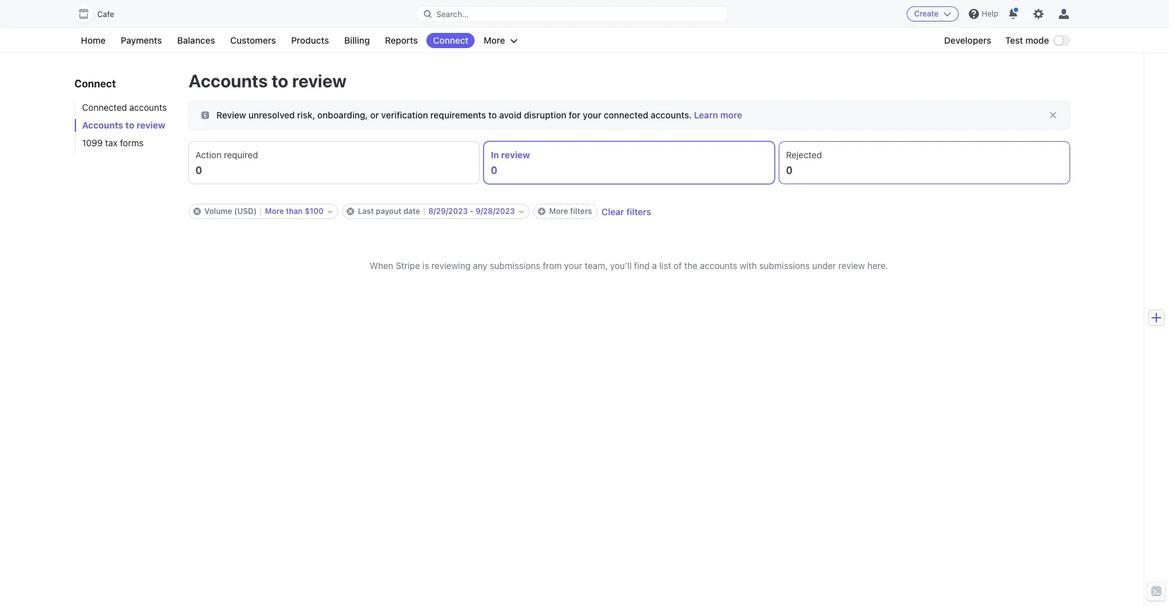 Task type: vqa. For each thing, say whether or not it's contained in the screenshot.
the topmost Accounts to review
yes



Task type: locate. For each thing, give the bounding box(es) containing it.
1 horizontal spatial filters
[[626, 206, 651, 217]]

1 vertical spatial connect
[[74, 78, 116, 89]]

review inside in review 0
[[501, 150, 530, 160]]

accounts up accounts to review link
[[129, 102, 167, 113]]

to left the avoid
[[488, 110, 497, 120]]

1 horizontal spatial connect
[[433, 35, 469, 46]]

clear filters
[[602, 206, 651, 217]]

connected
[[82, 102, 127, 113]]

0 horizontal spatial accounts
[[129, 102, 167, 113]]

0 inside in review 0
[[491, 165, 498, 176]]

review up 'risk,'
[[292, 70, 347, 91]]

payout
[[376, 207, 401, 216]]

filters for clear filters
[[626, 206, 651, 217]]

your right "for"
[[583, 110, 602, 120]]

connect up connected
[[74, 78, 116, 89]]

connected
[[604, 110, 648, 120]]

review up forms
[[137, 120, 165, 131]]

8/29/2023
[[428, 207, 468, 216]]

home link
[[74, 33, 112, 48]]

filters left clear
[[570, 207, 592, 216]]

0 down in
[[491, 165, 498, 176]]

edit volume (usd) image
[[327, 209, 333, 214]]

any
[[473, 260, 488, 271]]

products
[[291, 35, 329, 46]]

tab list containing 0
[[189, 142, 1069, 184]]

2 horizontal spatial more
[[549, 207, 568, 216]]

more right add more filters icon
[[549, 207, 568, 216]]

8/29/2023 - 9/28/2023
[[428, 207, 515, 216]]

accounts to review
[[189, 70, 347, 91], [82, 120, 165, 131]]

to up forms
[[125, 120, 134, 131]]

0 horizontal spatial filters
[[570, 207, 592, 216]]

more for more than $100
[[265, 207, 284, 216]]

2 0 from the left
[[491, 165, 498, 176]]

1 horizontal spatial accounts
[[700, 260, 737, 271]]

filters for more filters
[[570, 207, 592, 216]]

1 horizontal spatial to
[[272, 70, 288, 91]]

0 for action required 0
[[196, 165, 202, 176]]

when
[[370, 260, 393, 271]]

with
[[740, 260, 757, 271]]

in review 0
[[491, 150, 530, 176]]

help button
[[964, 4, 1004, 24]]

accounts right the
[[700, 260, 737, 271]]

$100
[[305, 207, 324, 216]]

create button
[[907, 6, 959, 22]]

your right from
[[564, 260, 582, 271]]

for
[[569, 110, 581, 120]]

to inside accounts to review link
[[125, 120, 134, 131]]

when stripe is reviewing any submissions from your team, you'll find a list of the accounts with submissions under review here.
[[370, 260, 888, 271]]

more right connect link
[[484, 35, 505, 46]]

0 horizontal spatial 0
[[196, 165, 202, 176]]

create
[[914, 9, 939, 18]]

0 vertical spatial accounts
[[189, 70, 268, 91]]

0 down action
[[196, 165, 202, 176]]

1 vertical spatial your
[[564, 260, 582, 271]]

connect down search…
[[433, 35, 469, 46]]

cafe
[[97, 10, 114, 19]]

Search… search field
[[416, 6, 728, 22]]

billing
[[344, 35, 370, 46]]

accounts up the review
[[189, 70, 268, 91]]

payments
[[121, 35, 162, 46]]

connect
[[433, 35, 469, 46], [74, 78, 116, 89]]

submissions right any
[[490, 260, 540, 271]]

1 vertical spatial accounts
[[82, 120, 123, 131]]

home
[[81, 35, 106, 46]]

review
[[292, 70, 347, 91], [137, 120, 165, 131], [501, 150, 530, 160], [839, 260, 865, 271]]

0 horizontal spatial accounts to review
[[82, 120, 165, 131]]

in
[[491, 150, 499, 160]]

0 horizontal spatial more
[[265, 207, 284, 216]]

more left than
[[265, 207, 284, 216]]

1 horizontal spatial your
[[583, 110, 602, 120]]

0 vertical spatial accounts to review
[[189, 70, 347, 91]]

remove volume (usd) image
[[193, 208, 201, 215]]

3 0 from the left
[[786, 165, 793, 176]]

developers
[[944, 35, 992, 46]]

accounts.
[[651, 110, 692, 120]]

2 horizontal spatial 0
[[786, 165, 793, 176]]

submissions
[[490, 260, 540, 271], [759, 260, 810, 271]]

filters right clear
[[626, 206, 651, 217]]

0 horizontal spatial submissions
[[490, 260, 540, 271]]

0 horizontal spatial accounts
[[82, 120, 123, 131]]

clear filters toolbar
[[189, 204, 1069, 219]]

0 horizontal spatial connect
[[74, 78, 116, 89]]

0 horizontal spatial to
[[125, 120, 134, 131]]

1 horizontal spatial more
[[484, 35, 505, 46]]

submissions right with
[[759, 260, 810, 271]]

more inside the more button
[[484, 35, 505, 46]]

accounts down connected
[[82, 120, 123, 131]]

1 horizontal spatial submissions
[[759, 260, 810, 271]]

accounts to review up unresolved
[[189, 70, 347, 91]]

0 down rejected
[[786, 165, 793, 176]]

0 vertical spatial accounts
[[129, 102, 167, 113]]

9/28/2023
[[476, 207, 515, 216]]

clear filters button
[[602, 206, 651, 217]]

of
[[674, 260, 682, 271]]

1 horizontal spatial 0
[[491, 165, 498, 176]]

accounts to review down connected accounts link
[[82, 120, 165, 131]]

accounts to review inside accounts to review link
[[82, 120, 165, 131]]

0 vertical spatial connect
[[433, 35, 469, 46]]

edit last payout date image
[[519, 209, 524, 214]]

to up unresolved
[[272, 70, 288, 91]]

review right in
[[501, 150, 530, 160]]

learn
[[694, 110, 718, 120]]

-
[[470, 207, 474, 216]]

1 0 from the left
[[196, 165, 202, 176]]

reviewing
[[432, 260, 471, 271]]

0 inside the action required 0
[[196, 165, 202, 176]]

accounts
[[189, 70, 268, 91], [82, 120, 123, 131]]

filters
[[626, 206, 651, 217], [570, 207, 592, 216]]

under
[[812, 260, 836, 271]]

add more filters image
[[538, 208, 545, 215]]

1099 tax forms
[[82, 138, 144, 148]]

1 vertical spatial accounts to review
[[82, 120, 165, 131]]

0 for in review 0
[[491, 165, 498, 176]]

0 vertical spatial your
[[583, 110, 602, 120]]

date
[[403, 207, 420, 216]]

tab list
[[189, 142, 1069, 184]]

more
[[484, 35, 505, 46], [265, 207, 284, 216], [549, 207, 568, 216]]

is
[[423, 260, 429, 271]]

0
[[196, 165, 202, 176], [491, 165, 498, 176], [786, 165, 793, 176]]



Task type: describe. For each thing, give the bounding box(es) containing it.
the
[[684, 260, 698, 271]]

more
[[720, 110, 742, 120]]

balances
[[177, 35, 215, 46]]

more for more
[[484, 35, 505, 46]]

action required 0
[[196, 150, 258, 176]]

remove last payout date image
[[346, 208, 354, 215]]

2 submissions from the left
[[759, 260, 810, 271]]

review
[[216, 110, 246, 120]]

reports
[[385, 35, 418, 46]]

payments link
[[114, 33, 168, 48]]

connected accounts
[[82, 102, 167, 113]]

customers link
[[224, 33, 282, 48]]

learn more link
[[694, 110, 742, 120]]

from
[[543, 260, 562, 271]]

rejected 0
[[786, 150, 822, 176]]

accounts to review link
[[74, 119, 176, 132]]

last payout date
[[358, 207, 420, 216]]

1 submissions from the left
[[490, 260, 540, 271]]

1 vertical spatial accounts
[[700, 260, 737, 271]]

here.
[[868, 260, 888, 271]]

find
[[634, 260, 650, 271]]

review left here.
[[839, 260, 865, 271]]

developers link
[[938, 33, 998, 48]]

billing link
[[338, 33, 376, 48]]

1099
[[82, 138, 103, 148]]

connect inside connect link
[[433, 35, 469, 46]]

connected accounts link
[[74, 101, 176, 114]]

requirements
[[430, 110, 486, 120]]

Search… text field
[[416, 6, 728, 22]]

help
[[982, 9, 998, 18]]

a
[[652, 260, 657, 271]]

1 horizontal spatial accounts
[[189, 70, 268, 91]]

you'll
[[610, 260, 632, 271]]

products link
[[285, 33, 335, 48]]

unresolved
[[249, 110, 295, 120]]

customers
[[230, 35, 276, 46]]

test
[[1005, 35, 1023, 46]]

risk,
[[297, 110, 315, 120]]

1 horizontal spatial accounts to review
[[189, 70, 347, 91]]

search…
[[437, 9, 469, 19]]

more than $100
[[265, 207, 324, 216]]

reports link
[[379, 33, 424, 48]]

2 horizontal spatial to
[[488, 110, 497, 120]]

verification
[[381, 110, 428, 120]]

cafe button
[[74, 5, 127, 23]]

volume (usd)
[[204, 207, 257, 216]]

balances link
[[171, 33, 221, 48]]

last
[[358, 207, 374, 216]]

than
[[286, 207, 303, 216]]

rejected
[[786, 150, 822, 160]]

svg image
[[201, 112, 209, 119]]

onboarding,
[[317, 110, 368, 120]]

review unresolved risk, onboarding, or verification requirements to avoid disruption for your connected accounts. learn more
[[216, 110, 742, 120]]

action
[[196, 150, 222, 160]]

clear
[[602, 206, 624, 217]]

more for more filters
[[549, 207, 568, 216]]

0 inside rejected 0
[[786, 165, 793, 176]]

or
[[370, 110, 379, 120]]

tax
[[105, 138, 118, 148]]

more button
[[477, 33, 524, 48]]

more filters
[[549, 207, 592, 216]]

test mode
[[1005, 35, 1049, 46]]

connect link
[[427, 33, 475, 48]]

required
[[224, 150, 258, 160]]

0 horizontal spatial your
[[564, 260, 582, 271]]

team,
[[585, 260, 608, 271]]

stripe
[[396, 260, 420, 271]]

volume
[[204, 207, 232, 216]]

(usd)
[[234, 207, 257, 216]]

list
[[659, 260, 671, 271]]

mode
[[1026, 35, 1049, 46]]

avoid
[[499, 110, 522, 120]]

forms
[[120, 138, 144, 148]]

1099 tax forms link
[[74, 137, 176, 150]]

disruption
[[524, 110, 566, 120]]



